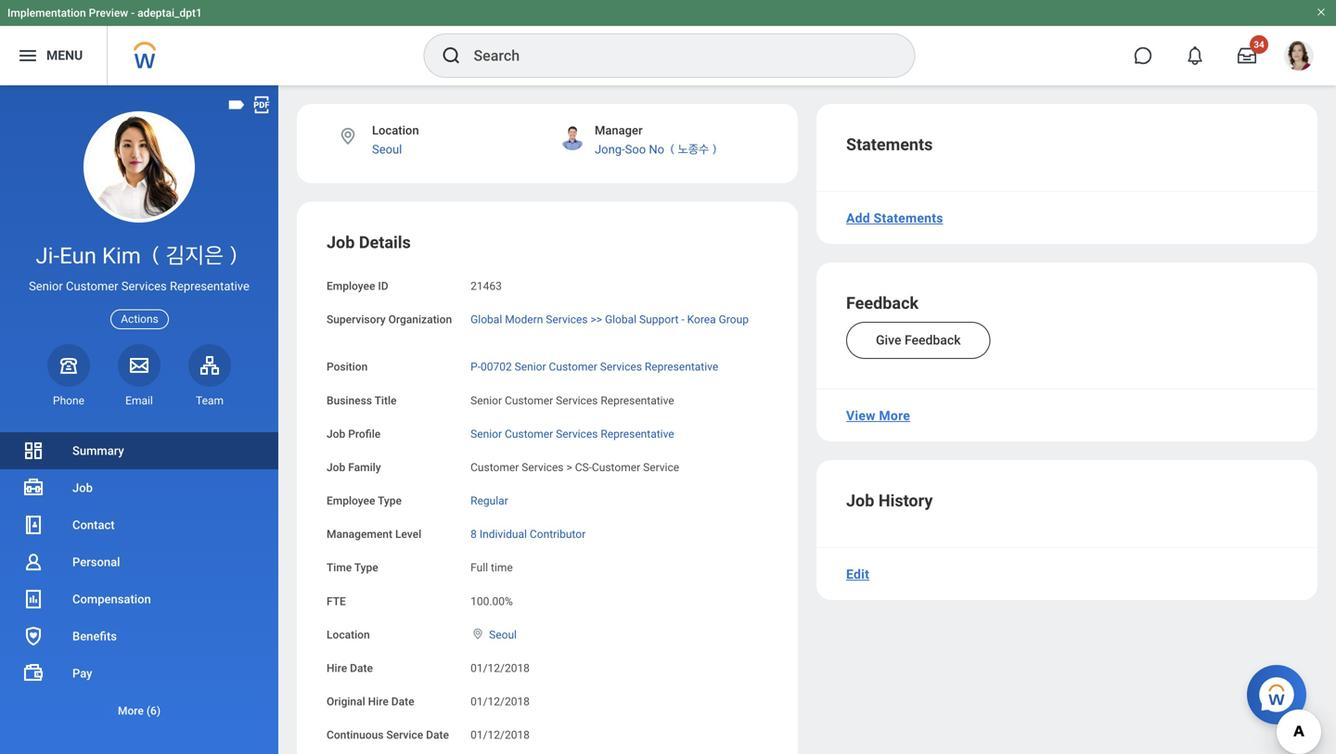 Task type: vqa. For each thing, say whether or not it's contained in the screenshot.
inbox large image
yes



Task type: describe. For each thing, give the bounding box(es) containing it.
jong-soo no （노종수） link
[[595, 142, 720, 156]]

employee id element
[[471, 269, 502, 294]]

pay image
[[22, 663, 45, 685]]

individual
[[480, 528, 527, 541]]

give feedback
[[876, 333, 961, 348]]

continuous
[[327, 729, 384, 742]]

justify image
[[17, 45, 39, 67]]

employee for employee type
[[327, 495, 375, 508]]

employee id
[[327, 280, 389, 293]]

senior customer services representative for business title element
[[471, 394, 675, 407]]

add statements button
[[839, 200, 951, 237]]

1 vertical spatial hire
[[368, 696, 389, 709]]

team ji-eun kim （김지은） element
[[188, 393, 231, 408]]

34 button
[[1227, 35, 1269, 76]]

services inside job family element
[[522, 461, 564, 474]]

organization
[[389, 313, 452, 326]]

Search Workday  search field
[[474, 35, 877, 76]]

benefits
[[72, 630, 117, 644]]

management
[[327, 528, 393, 541]]

tag image
[[227, 95, 247, 115]]

（김지은）
[[146, 243, 243, 269]]

management level
[[327, 528, 422, 541]]

personal link
[[0, 544, 278, 581]]

feedback inside button
[[905, 333, 961, 348]]

2 global from the left
[[605, 313, 637, 326]]

business title
[[327, 394, 397, 407]]

phone image
[[56, 354, 82, 377]]

job for job
[[72, 481, 93, 495]]

customer up business title element
[[549, 361, 598, 374]]

regular link
[[471, 491, 508, 508]]

contact image
[[22, 514, 45, 537]]

benefits image
[[22, 626, 45, 648]]

（노종수）
[[668, 142, 720, 156]]

group
[[719, 313, 749, 326]]

global modern services >> global support - korea group
[[471, 313, 749, 326]]

p-00702 senior customer services representative
[[471, 361, 719, 374]]

services up job family element
[[556, 428, 598, 441]]

continuous service date element
[[471, 718, 530, 743]]

implementation preview -   adeptai_dpt1
[[7, 6, 202, 19]]

adeptai_dpt1
[[137, 6, 202, 19]]

100.00%
[[471, 595, 513, 608]]

senior right 00702
[[515, 361, 546, 374]]

01/12/2018 for continuous service date
[[471, 729, 530, 742]]

senior customer services representative for senior customer services representative link
[[471, 428, 675, 441]]

modern
[[505, 313, 543, 326]]

jong-
[[595, 142, 625, 156]]

id
[[378, 280, 389, 293]]

close environment banner image
[[1316, 6, 1327, 18]]

1 vertical spatial service
[[387, 729, 423, 742]]

navigation pane region
[[0, 85, 278, 755]]

services inside 'link'
[[546, 313, 588, 326]]

position
[[327, 361, 368, 374]]

more (6)
[[118, 705, 161, 718]]

compensation
[[72, 593, 151, 607]]

phone
[[53, 394, 84, 407]]

add
[[847, 210, 871, 226]]

statements inside button
[[874, 210, 944, 226]]

eun
[[59, 243, 97, 269]]

fte element
[[471, 584, 513, 609]]

add statements
[[847, 210, 944, 226]]

manager
[[595, 123, 643, 137]]

customer right the >
[[592, 461, 641, 474]]

0 vertical spatial statements
[[847, 135, 933, 155]]

01/12/2018 for original hire date
[[471, 696, 530, 709]]

continuous service date
[[327, 729, 449, 742]]

date for hire
[[392, 696, 415, 709]]

senior inside navigation pane region
[[29, 280, 63, 293]]

preview
[[89, 6, 128, 19]]

team
[[196, 394, 224, 407]]

1 global from the left
[[471, 313, 502, 326]]

kim
[[102, 243, 141, 269]]

job details group
[[327, 232, 769, 755]]

job family
[[327, 461, 381, 474]]

global modern services >> global support - korea group link
[[471, 310, 749, 326]]

view more button
[[839, 397, 918, 434]]

job for job details
[[327, 233, 355, 252]]

supervisory organization
[[327, 313, 452, 326]]

original hire date
[[327, 696, 415, 709]]

hire date element
[[471, 651, 530, 676]]

representative inside business title element
[[601, 394, 675, 407]]

senior up regular link
[[471, 428, 502, 441]]

0 vertical spatial feedback
[[847, 294, 919, 313]]

0 horizontal spatial date
[[350, 662, 373, 675]]

view more
[[847, 408, 911, 424]]

job link
[[0, 470, 278, 507]]

21463
[[471, 280, 502, 293]]

representative up job family element
[[601, 428, 675, 441]]

original
[[327, 696, 365, 709]]

services down global modern services >> global support - korea group
[[600, 361, 642, 374]]

location seoul
[[372, 123, 419, 156]]

8 individual contributor
[[471, 528, 586, 541]]

(6)
[[146, 705, 161, 718]]

contributor
[[530, 528, 586, 541]]

menu button
[[0, 26, 107, 85]]

type for time type
[[354, 562, 378, 575]]

view team image
[[199, 354, 221, 377]]

p-
[[471, 361, 481, 374]]

seoul inside job details group
[[489, 629, 517, 642]]

hire date
[[327, 662, 373, 675]]

00702
[[481, 361, 512, 374]]

compensation image
[[22, 589, 45, 611]]

cs-
[[575, 461, 592, 474]]

summary image
[[22, 440, 45, 462]]

senior inside business title element
[[471, 394, 502, 407]]

business
[[327, 394, 372, 407]]

benefits link
[[0, 618, 278, 655]]

inbox large image
[[1238, 46, 1257, 65]]

supervisory
[[327, 313, 386, 326]]

location image inside job details group
[[471, 628, 486, 641]]

phone button
[[47, 344, 90, 408]]

list containing summary
[[0, 433, 278, 730]]

job image
[[22, 477, 45, 499]]

give feedback button
[[847, 322, 991, 359]]

ji-eun kim （김지은）
[[36, 243, 243, 269]]



Task type: locate. For each thing, give the bounding box(es) containing it.
employee left id
[[327, 280, 375, 293]]

employee down job family
[[327, 495, 375, 508]]

contact link
[[0, 507, 278, 544]]

0 horizontal spatial location
[[327, 629, 370, 642]]

1 horizontal spatial seoul
[[489, 629, 517, 642]]

feedback
[[847, 294, 919, 313], [905, 333, 961, 348]]

1 vertical spatial seoul
[[489, 629, 517, 642]]

job profile
[[327, 428, 381, 441]]

2 employee from the top
[[327, 495, 375, 508]]

customer up regular link
[[471, 461, 519, 474]]

date
[[350, 662, 373, 675], [392, 696, 415, 709], [426, 729, 449, 742]]

type up management level
[[378, 495, 402, 508]]

compensation link
[[0, 581, 278, 618]]

type right time
[[354, 562, 378, 575]]

statements up add statements button
[[847, 135, 933, 155]]

0 vertical spatial -
[[131, 6, 135, 19]]

customer inside business title element
[[505, 394, 553, 407]]

seoul inside location seoul
[[372, 142, 402, 156]]

0 vertical spatial hire
[[327, 662, 347, 675]]

p-00702 senior customer services representative link
[[471, 357, 719, 374]]

0 vertical spatial location image
[[338, 126, 358, 147]]

representative down p-00702 senior customer services representative
[[601, 394, 675, 407]]

2 horizontal spatial date
[[426, 729, 449, 742]]

more (6) button
[[0, 693, 278, 730]]

0 horizontal spatial -
[[131, 6, 135, 19]]

level
[[395, 528, 422, 541]]

pay link
[[0, 655, 278, 693]]

personal image
[[22, 551, 45, 574]]

services left the >
[[522, 461, 564, 474]]

1 horizontal spatial date
[[392, 696, 415, 709]]

full
[[471, 562, 488, 575]]

01/12/2018 for hire date
[[471, 662, 530, 675]]

senior down ji-
[[29, 280, 63, 293]]

global right >>
[[605, 313, 637, 326]]

0 vertical spatial senior customer services representative
[[29, 280, 250, 293]]

0 horizontal spatial seoul
[[372, 142, 402, 156]]

1 horizontal spatial location
[[372, 123, 419, 137]]

regular
[[471, 495, 508, 508]]

1 horizontal spatial seoul link
[[489, 625, 517, 642]]

1 horizontal spatial hire
[[368, 696, 389, 709]]

date up original hire date
[[350, 662, 373, 675]]

1 vertical spatial location image
[[471, 628, 486, 641]]

original hire date element
[[471, 685, 530, 710]]

korea
[[687, 313, 716, 326]]

0 vertical spatial location
[[372, 123, 419, 137]]

0 vertical spatial type
[[378, 495, 402, 508]]

senior customer services representative down ji-eun kim （김지은）
[[29, 280, 250, 293]]

employee type
[[327, 495, 402, 508]]

job left "profile" at the left of the page
[[327, 428, 346, 441]]

email button
[[118, 344, 161, 408]]

feedback up give
[[847, 294, 919, 313]]

0 horizontal spatial hire
[[327, 662, 347, 675]]

representative down （김지은）
[[170, 280, 250, 293]]

soo
[[625, 142, 646, 156]]

employee for employee id
[[327, 280, 375, 293]]

services inside navigation pane region
[[121, 280, 167, 293]]

phone ji-eun kim （김지은） element
[[47, 393, 90, 408]]

profile logan mcneil image
[[1285, 41, 1314, 74]]

senior customer services representative up senior customer services representative link
[[471, 394, 675, 407]]

senior
[[29, 280, 63, 293], [515, 361, 546, 374], [471, 394, 502, 407], [471, 428, 502, 441]]

edit
[[847, 567, 870, 582]]

job left history
[[847, 492, 875, 511]]

menu
[[46, 48, 83, 63]]

2 01/12/2018 from the top
[[471, 696, 530, 709]]

customer up job family element
[[505, 428, 553, 441]]

0 vertical spatial 01/12/2018
[[471, 662, 530, 675]]

support
[[640, 313, 679, 326]]

services down ji-eun kim （김지은）
[[121, 280, 167, 293]]

0 horizontal spatial service
[[387, 729, 423, 742]]

1 vertical spatial -
[[682, 313, 685, 326]]

global down 21463
[[471, 313, 502, 326]]

employee
[[327, 280, 375, 293], [327, 495, 375, 508]]

full time element
[[471, 558, 513, 575]]

1 vertical spatial 01/12/2018
[[471, 696, 530, 709]]

full time
[[471, 562, 513, 575]]

job for job history
[[847, 492, 875, 511]]

job
[[327, 233, 355, 252], [327, 428, 346, 441], [327, 461, 346, 474], [72, 481, 93, 495], [847, 492, 875, 511]]

type for employee type
[[378, 495, 402, 508]]

seoul
[[372, 142, 402, 156], [489, 629, 517, 642]]

more inside dropdown button
[[118, 705, 144, 718]]

services left >>
[[546, 313, 588, 326]]

>
[[567, 461, 572, 474]]

1 horizontal spatial global
[[605, 313, 637, 326]]

mail image
[[128, 354, 150, 377]]

job for job family
[[327, 461, 346, 474]]

date for service
[[426, 729, 449, 742]]

0 vertical spatial employee
[[327, 280, 375, 293]]

time
[[327, 562, 352, 575]]

1 vertical spatial feedback
[[905, 333, 961, 348]]

time type
[[327, 562, 378, 575]]

job up contact
[[72, 481, 93, 495]]

list
[[0, 433, 278, 730]]

0 vertical spatial service
[[643, 461, 680, 474]]

- left korea
[[682, 313, 685, 326]]

location image down 100.00%
[[471, 628, 486, 641]]

more
[[879, 408, 911, 424], [118, 705, 144, 718]]

location inside job details group
[[327, 629, 370, 642]]

representative
[[170, 280, 250, 293], [645, 361, 719, 374], [601, 394, 675, 407], [601, 428, 675, 441]]

senior customer services representative inside navigation pane region
[[29, 280, 250, 293]]

8
[[471, 528, 477, 541]]

location for location seoul
[[372, 123, 419, 137]]

location image left location seoul
[[338, 126, 358, 147]]

senior customer services representative
[[29, 280, 250, 293], [471, 394, 675, 407], [471, 428, 675, 441]]

feedback right give
[[905, 333, 961, 348]]

job for job profile
[[327, 428, 346, 441]]

senior customer services representative up job family element
[[471, 428, 675, 441]]

1 vertical spatial senior customer services representative
[[471, 394, 675, 407]]

email ji-eun kim （김지은） element
[[118, 393, 161, 408]]

1 vertical spatial seoul link
[[489, 625, 517, 642]]

1 horizontal spatial service
[[643, 461, 680, 474]]

title
[[375, 394, 397, 407]]

customer services > cs-customer service
[[471, 461, 680, 474]]

0 vertical spatial date
[[350, 662, 373, 675]]

location for location
[[327, 629, 370, 642]]

customer inside navigation pane region
[[66, 280, 118, 293]]

01/12/2018
[[471, 662, 530, 675], [471, 696, 530, 709], [471, 729, 530, 742]]

8 individual contributor link
[[471, 525, 586, 541]]

manager jong-soo no （노종수）
[[595, 123, 720, 156]]

1 horizontal spatial -
[[682, 313, 685, 326]]

services up senior customer services representative link
[[556, 394, 598, 407]]

1 vertical spatial statements
[[874, 210, 944, 226]]

more right view
[[879, 408, 911, 424]]

fte
[[327, 595, 346, 608]]

date left the continuous service date element
[[426, 729, 449, 742]]

job history
[[847, 492, 933, 511]]

family
[[348, 461, 381, 474]]

0 horizontal spatial more
[[118, 705, 144, 718]]

2 vertical spatial 01/12/2018
[[471, 729, 530, 742]]

2 vertical spatial date
[[426, 729, 449, 742]]

01/12/2018 up original hire date element
[[471, 662, 530, 675]]

- inside menu banner
[[131, 6, 135, 19]]

time
[[491, 562, 513, 575]]

services inside business title element
[[556, 394, 598, 407]]

-
[[131, 6, 135, 19], [682, 313, 685, 326]]

hire up original
[[327, 662, 347, 675]]

location image
[[338, 126, 358, 147], [471, 628, 486, 641]]

0 vertical spatial seoul
[[372, 142, 402, 156]]

pay
[[72, 667, 92, 681]]

2 vertical spatial senior customer services representative
[[471, 428, 675, 441]]

1 horizontal spatial location image
[[471, 628, 486, 641]]

service inside job family element
[[643, 461, 680, 474]]

view printable version (pdf) image
[[252, 95, 272, 115]]

history
[[879, 492, 933, 511]]

1 vertical spatial employee
[[327, 495, 375, 508]]

representative down korea
[[645, 361, 719, 374]]

actions
[[121, 313, 159, 326]]

implementation
[[7, 6, 86, 19]]

- right preview
[[131, 6, 135, 19]]

hire
[[327, 662, 347, 675], [368, 696, 389, 709]]

notifications large image
[[1186, 46, 1205, 65]]

senior down 00702
[[471, 394, 502, 407]]

job left family
[[327, 461, 346, 474]]

>>
[[591, 313, 602, 326]]

0 vertical spatial seoul link
[[372, 142, 402, 156]]

details
[[359, 233, 411, 252]]

view
[[847, 408, 876, 424]]

1 vertical spatial location
[[327, 629, 370, 642]]

1 vertical spatial more
[[118, 705, 144, 718]]

services
[[121, 280, 167, 293], [546, 313, 588, 326], [600, 361, 642, 374], [556, 394, 598, 407], [556, 428, 598, 441], [522, 461, 564, 474]]

1 horizontal spatial more
[[879, 408, 911, 424]]

job left details
[[327, 233, 355, 252]]

customer down 00702
[[505, 394, 553, 407]]

1 employee from the top
[[327, 280, 375, 293]]

0 horizontal spatial location image
[[338, 126, 358, 147]]

summary link
[[0, 433, 278, 470]]

1 vertical spatial date
[[392, 696, 415, 709]]

job inside list
[[72, 481, 93, 495]]

menu banner
[[0, 0, 1337, 85]]

more (6) button
[[0, 700, 278, 723]]

0 horizontal spatial seoul link
[[372, 142, 402, 156]]

edit button
[[839, 556, 877, 593]]

global
[[471, 313, 502, 326], [605, 313, 637, 326]]

3 01/12/2018 from the top
[[471, 729, 530, 742]]

type
[[378, 495, 402, 508], [354, 562, 378, 575]]

business title element
[[471, 383, 675, 408]]

team link
[[188, 344, 231, 408]]

date up 'continuous service date'
[[392, 696, 415, 709]]

- inside 'link'
[[682, 313, 685, 326]]

give
[[876, 333, 902, 348]]

statements right add
[[874, 210, 944, 226]]

1 vertical spatial type
[[354, 562, 378, 575]]

job details
[[327, 233, 411, 252]]

profile
[[348, 428, 381, 441]]

contact
[[72, 518, 115, 532]]

search image
[[440, 45, 463, 67]]

email
[[125, 394, 153, 407]]

job family element
[[471, 450, 680, 475]]

customer down 'eun'
[[66, 280, 118, 293]]

0 vertical spatial more
[[879, 408, 911, 424]]

more left (6)
[[118, 705, 144, 718]]

representative inside navigation pane region
[[170, 280, 250, 293]]

service down original hire date
[[387, 729, 423, 742]]

01/12/2018 up the continuous service date element
[[471, 696, 530, 709]]

0 horizontal spatial global
[[471, 313, 502, 326]]

01/12/2018 down original hire date element
[[471, 729, 530, 742]]

hire right original
[[368, 696, 389, 709]]

34
[[1254, 39, 1265, 50]]

actions button
[[111, 310, 169, 329]]

1 01/12/2018 from the top
[[471, 662, 530, 675]]

service right cs-
[[643, 461, 680, 474]]



